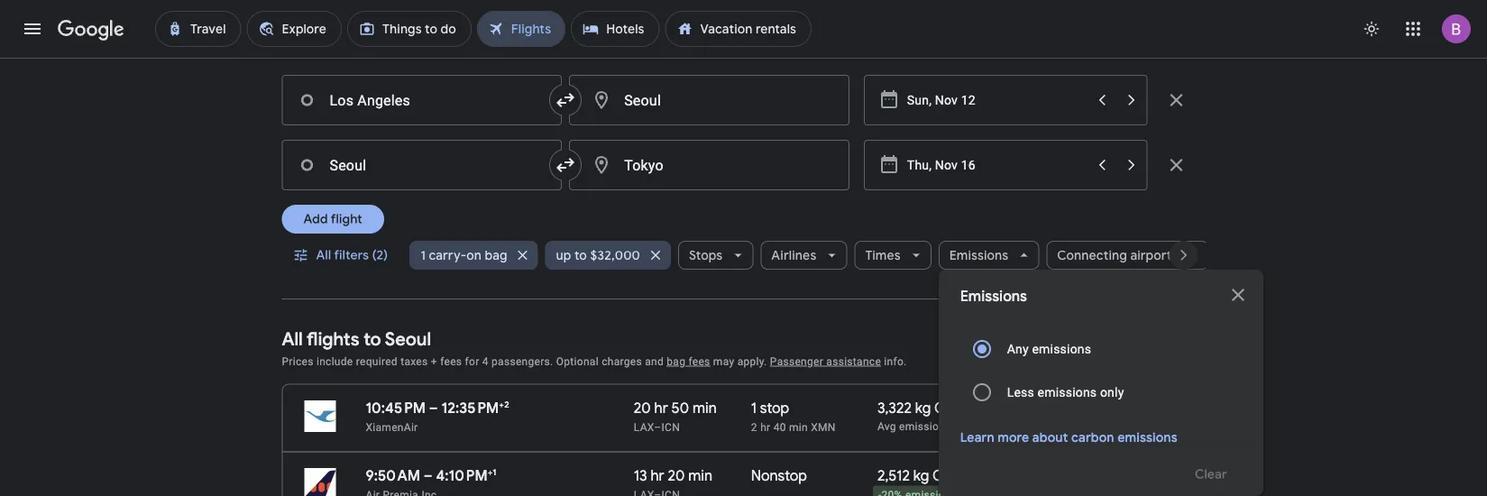 Task type: vqa. For each thing, say whether or not it's contained in the screenshot.
Next 'ICON'
yes



Task type: locate. For each thing, give the bounding box(es) containing it.
– left 4:10 pm
[[424, 466, 433, 485]]

emissions for less
[[1038, 385, 1097, 400]]

fees left may
[[689, 355, 710, 368]]

assistance
[[827, 355, 881, 368]]

remove flight from seoul to tokyo on thu, nov 16 image
[[1166, 154, 1188, 176]]

1 horizontal spatial 1
[[493, 466, 496, 478]]

0 vertical spatial min
[[693, 399, 717, 417]]

change appearance image
[[1350, 7, 1394, 51]]

+ right "taxes"
[[431, 355, 437, 368]]

4 inside popup button
[[436, 44, 443, 59]]

0 horizontal spatial +
[[431, 355, 437, 368]]

avg emissions
[[878, 421, 951, 433]]

total duration 13 hr 20 min. element
[[634, 466, 751, 488]]

to
[[575, 247, 587, 263], [364, 327, 381, 350]]

0 horizontal spatial bag
[[485, 247, 508, 263]]

min inside 20 hr 50 min lax – icn
[[693, 399, 717, 417]]

1 vertical spatial 4
[[482, 355, 489, 368]]

20
[[634, 399, 651, 417], [668, 466, 685, 485]]

– left 12:35 pm in the bottom left of the page
[[429, 399, 438, 417]]

learn more about carbon emissions
[[961, 429, 1178, 446]]

1 inside 1 stop 2 hr 40 min xmn
[[751, 399, 757, 417]]

+ inside '10:45 pm – 12:35 pm + 2'
[[499, 399, 504, 410]]

2 vertical spatial 1
[[493, 466, 496, 478]]

remove flight from los angeles to seoul on sun, nov 12 image
[[1166, 89, 1188, 111]]

hr left 50 at the bottom left
[[655, 399, 668, 417]]

learn more about carbon emissions link
[[961, 429, 1178, 446]]

xmn
[[811, 421, 836, 433]]

1 vertical spatial kg
[[914, 466, 930, 485]]

1 vertical spatial 1
[[751, 399, 757, 417]]

min
[[693, 399, 717, 417], [789, 421, 808, 433], [689, 466, 713, 485]]

flights
[[307, 327, 359, 350]]

0 vertical spatial emissions
[[950, 247, 1009, 263]]

2 vertical spatial +
[[488, 466, 493, 478]]

hr inside 20 hr 50 min lax – icn
[[655, 399, 668, 417]]

fees left for
[[440, 355, 462, 368]]

0 vertical spatial kg
[[915, 399, 931, 417]]

1 stop 2 hr 40 min xmn
[[751, 399, 836, 433]]

+ down "passengers."
[[499, 399, 504, 410]]

optional
[[556, 355, 599, 368]]

kg inside 3,322 kg co 2
[[915, 399, 931, 417]]

emissions left only
[[1038, 385, 1097, 400]]

0 vertical spatial co
[[935, 399, 957, 417]]

None field
[[282, 35, 400, 68], [479, 35, 572, 68], [282, 35, 400, 68], [479, 35, 572, 68]]

connecting airports button
[[1047, 234, 1209, 277]]

2 horizontal spatial 2
[[957, 404, 964, 420]]

airports
[[1131, 247, 1179, 263]]

Departure text field
[[907, 141, 1087, 189]]

emissions right times popup button
[[950, 247, 1009, 263]]

– down total duration 20 hr 50 min. element
[[654, 421, 662, 433]]

$2,428
[[1088, 399, 1133, 417]]

airlines button
[[761, 234, 847, 277]]

1 inside 9:50 am – 4:10 pm + 1
[[493, 466, 496, 478]]

swap origin and destination. image
[[555, 154, 577, 176]]

min right 50 at the bottom left
[[693, 399, 717, 417]]

0 vertical spatial 20
[[634, 399, 651, 417]]

+
[[431, 355, 437, 368], [499, 399, 504, 410], [488, 466, 493, 478]]

all flights to seoul prices include required taxes + fees for 4 passengers. optional charges and bag fees may apply. passenger assistance
[[282, 327, 881, 368]]

1 vertical spatial bag
[[667, 355, 686, 368]]

prices
[[282, 355, 314, 368]]

1 right 4:10 pm
[[493, 466, 496, 478]]

12:35 pm
[[442, 399, 499, 417]]

bag right and
[[667, 355, 686, 368]]

9:50 am
[[366, 466, 420, 485]]

None search field
[[282, 30, 1264, 496]]

bag
[[485, 247, 508, 263], [667, 355, 686, 368]]

0 vertical spatial 1
[[421, 247, 426, 263]]

1 horizontal spatial 4
[[482, 355, 489, 368]]

1 inside popup button
[[421, 247, 426, 263]]

+ down arrival time: 12:35 pm on  tuesday, november 14. text field
[[488, 466, 493, 478]]

2 vertical spatial min
[[689, 466, 713, 485]]

min right 13
[[689, 466, 713, 485]]

0 horizontal spatial all
[[282, 327, 303, 350]]

None text field
[[282, 75, 562, 125], [569, 75, 850, 125], [282, 140, 562, 190], [569, 140, 850, 190], [282, 75, 562, 125], [569, 75, 850, 125], [282, 140, 562, 190], [569, 140, 850, 190]]

0 vertical spatial to
[[575, 247, 587, 263]]

2 inside '10:45 pm – 12:35 pm + 2'
[[504, 399, 509, 410]]

nonstop flight. element
[[751, 466, 807, 488]]

1
[[421, 247, 426, 263], [751, 399, 757, 417], [493, 466, 496, 478]]

include
[[317, 355, 353, 368]]

1 horizontal spatial all
[[316, 247, 331, 263]]

co right 2,512
[[933, 466, 955, 485]]

40
[[774, 421, 786, 433]]

min for 13 hr 20 min
[[689, 466, 713, 485]]

avg
[[878, 421, 897, 433]]

1 horizontal spatial bag
[[667, 355, 686, 368]]

1 vertical spatial 20
[[668, 466, 685, 485]]

xiamenair
[[366, 421, 418, 433]]

carbon
[[1072, 429, 1115, 446]]

all filters (2)
[[316, 247, 388, 263]]

1 stop flight. element
[[751, 399, 790, 420]]

0 horizontal spatial 2
[[504, 399, 509, 410]]

for
[[465, 355, 479, 368]]

all inside all flights to seoul prices include required taxes + fees for 4 passengers. optional charges and bag fees may apply. passenger assistance
[[282, 327, 303, 350]]

to up required
[[364, 327, 381, 350]]

emissions button
[[939, 234, 1039, 277]]

airlines
[[772, 247, 817, 263]]

2
[[504, 399, 509, 410], [957, 404, 964, 420], [751, 421, 758, 433]]

0 vertical spatial hr
[[655, 399, 668, 417]]

2 horizontal spatial +
[[499, 399, 504, 410]]

Departure text field
[[907, 76, 1087, 124]]

1 horizontal spatial fees
[[689, 355, 710, 368]]

less emissions only
[[1007, 385, 1124, 400]]

– for 4:10 pm
[[424, 466, 433, 485]]

0 vertical spatial –
[[429, 399, 438, 417]]

10:45 pm
[[366, 399, 426, 417]]

co inside 3,322 kg co 2
[[935, 399, 957, 417]]

2 right 12:35 pm in the bottom left of the page
[[504, 399, 509, 410]]

emissions inside emissions popup button
[[950, 247, 1009, 263]]

4
[[436, 44, 443, 59], [482, 355, 489, 368]]

all
[[316, 247, 331, 263], [282, 327, 303, 350]]

13 hr 20 min
[[634, 466, 713, 485]]

0 vertical spatial bag
[[485, 247, 508, 263]]

1 vertical spatial to
[[364, 327, 381, 350]]

to inside all flights to seoul prices include required taxes + fees for 4 passengers. optional charges and bag fees may apply. passenger assistance
[[364, 327, 381, 350]]

to right "up"
[[575, 247, 587, 263]]

connecting airports
[[1057, 247, 1179, 263]]

2428 US dollars text field
[[1088, 399, 1133, 417]]

+ inside all flights to seoul prices include required taxes + fees for 4 passengers. optional charges and bag fees may apply. passenger assistance
[[431, 355, 437, 368]]

2 inside 1 stop 2 hr 40 min xmn
[[751, 421, 758, 433]]

all up prices
[[282, 327, 303, 350]]

$32,000
[[590, 247, 640, 263]]

20 right 13
[[668, 466, 685, 485]]

bag right on
[[485, 247, 508, 263]]

all left filters
[[316, 247, 331, 263]]

co up "avg emissions"
[[935, 399, 957, 417]]

1 vertical spatial hr
[[761, 421, 771, 433]]

0 vertical spatial +
[[431, 355, 437, 368]]

1 horizontal spatial to
[[575, 247, 587, 263]]

kg
[[915, 399, 931, 417], [914, 466, 930, 485]]

icn
[[662, 421, 680, 433]]

1 horizontal spatial 2
[[751, 421, 758, 433]]

1 fees from the left
[[440, 355, 462, 368]]

stops button
[[678, 234, 754, 277]]

emissions up less emissions only
[[1032, 341, 1092, 356]]

emissions down 3,322 kg co 2
[[899, 421, 951, 433]]

– inside 20 hr 50 min lax – icn
[[654, 421, 662, 433]]

3,322 kg co 2
[[878, 399, 964, 420]]

up to $32,000
[[556, 247, 640, 263]]

emissions down emissions popup button
[[961, 287, 1027, 306]]

1 for stop
[[751, 399, 757, 417]]

to inside popup button
[[575, 247, 587, 263]]

1 left carry-
[[421, 247, 426, 263]]

2 vertical spatial hr
[[651, 466, 665, 485]]

0 horizontal spatial 20
[[634, 399, 651, 417]]

(2)
[[372, 247, 388, 263]]

Departure time: 9:50 AM. text field
[[366, 466, 420, 485]]

2 up learn
[[957, 404, 964, 420]]

min right 40
[[789, 421, 808, 433]]

2,512 kg co
[[878, 466, 955, 485]]

main menu image
[[22, 18, 43, 40]]

next image
[[1162, 234, 1206, 277]]

2 down '1 stop flight.' element
[[751, 421, 758, 433]]

1 vertical spatial min
[[789, 421, 808, 433]]

emissions
[[950, 247, 1009, 263], [961, 287, 1027, 306]]

0 horizontal spatial 4
[[436, 44, 443, 59]]

Departure time: 10:45 PM. text field
[[366, 399, 426, 417]]

hr right 13
[[651, 466, 665, 485]]

–
[[429, 399, 438, 417], [654, 421, 662, 433], [424, 466, 433, 485]]

2 vertical spatial –
[[424, 466, 433, 485]]

and
[[645, 355, 664, 368]]

4 inside all flights to seoul prices include required taxes + fees for 4 passengers. optional charges and bag fees may apply. passenger assistance
[[482, 355, 489, 368]]

20 up lax
[[634, 399, 651, 417]]

kg right 2,512
[[914, 466, 930, 485]]

emissions
[[1032, 341, 1092, 356], [1038, 385, 1097, 400], [899, 421, 951, 433], [1118, 429, 1178, 446]]

1 vertical spatial –
[[654, 421, 662, 433]]

hr left 40
[[761, 421, 771, 433]]

0 horizontal spatial fees
[[440, 355, 462, 368]]

+ inside 9:50 am – 4:10 pm + 1
[[488, 466, 493, 478]]

1 vertical spatial all
[[282, 327, 303, 350]]

co
[[935, 399, 957, 417], [933, 466, 955, 485]]

on
[[467, 247, 482, 263]]

3,322
[[878, 399, 912, 417]]

0 vertical spatial all
[[316, 247, 331, 263]]

more
[[998, 429, 1030, 446]]

1 horizontal spatial 20
[[668, 466, 685, 485]]

1 vertical spatial +
[[499, 399, 504, 410]]

4:10 pm
[[436, 466, 488, 485]]

1 vertical spatial co
[[933, 466, 955, 485]]

emissions for avg
[[899, 421, 951, 433]]

0 vertical spatial 4
[[436, 44, 443, 59]]

2 horizontal spatial 1
[[751, 399, 757, 417]]

10:45 pm – 12:35 pm + 2
[[366, 399, 509, 417]]

0 horizontal spatial to
[[364, 327, 381, 350]]

carry-
[[429, 247, 467, 263]]

0 horizontal spatial 1
[[421, 247, 426, 263]]

all for flights
[[282, 327, 303, 350]]

kg up "avg emissions"
[[915, 399, 931, 417]]

20 hr 50 min lax – icn
[[634, 399, 717, 433]]

all inside button
[[316, 247, 331, 263]]

less
[[1007, 385, 1035, 400]]

1 carry-on bag button
[[410, 234, 538, 277]]

taxes
[[401, 355, 428, 368]]

fees
[[440, 355, 462, 368], [689, 355, 710, 368]]

2 inside 3,322 kg co 2
[[957, 404, 964, 420]]

1 horizontal spatial +
[[488, 466, 493, 478]]

2,512
[[878, 466, 910, 485]]

hr
[[655, 399, 668, 417], [761, 421, 771, 433], [651, 466, 665, 485]]

1 left stop
[[751, 399, 757, 417]]



Task type: describe. For each thing, give the bounding box(es) containing it.
passenger assistance button
[[770, 355, 881, 368]]

total duration 20 hr 50 min. element
[[634, 399, 751, 420]]

close dialog image
[[1228, 284, 1249, 306]]

any emissions
[[1007, 341, 1092, 356]]

required
[[356, 355, 398, 368]]

about
[[1033, 429, 1069, 446]]

9:50 am – 4:10 pm + 1
[[366, 466, 496, 485]]

2 fees from the left
[[689, 355, 710, 368]]

all for filters
[[316, 247, 331, 263]]

passengers.
[[492, 355, 553, 368]]

up to $32,000 button
[[545, 234, 671, 277]]

none search field containing emissions
[[282, 30, 1264, 496]]

emissions option group
[[961, 327, 1242, 414]]

1 carry-on bag
[[421, 247, 508, 263]]

kg for 3,322
[[915, 399, 931, 417]]

hr for 13 hr 20 min
[[651, 466, 665, 485]]

all filters (2) button
[[282, 234, 402, 277]]

flight
[[331, 211, 362, 227]]

hr for 20 hr 50 min lax – icn
[[655, 399, 668, 417]]

add flight
[[304, 211, 362, 227]]

entire
[[1084, 422, 1113, 434]]

co for 2,512 kg co
[[933, 466, 955, 485]]

emissions for any
[[1032, 341, 1092, 356]]

50
[[672, 399, 689, 417]]

nonstop
[[751, 466, 807, 485]]

passenger
[[770, 355, 824, 368]]

lax
[[634, 421, 654, 433]]

bag fees button
[[667, 355, 710, 368]]

Arrival time: 12:35 PM on  Tuesday, November 14. text field
[[442, 399, 509, 417]]

min for 20 hr 50 min lax – icn
[[693, 399, 717, 417]]

4 button
[[403, 30, 475, 73]]

times button
[[855, 234, 932, 277]]

+ for 4:10 pm
[[488, 466, 493, 478]]

– for 12:35 pm
[[429, 399, 438, 417]]

bag inside popup button
[[485, 247, 508, 263]]

min inside 1 stop 2 hr 40 min xmn
[[789, 421, 808, 433]]

up
[[556, 247, 572, 263]]

+ for 12:35 pm
[[499, 399, 504, 410]]

co for 3,322 kg co 2
[[935, 399, 957, 417]]

stops
[[689, 247, 723, 263]]

trip
[[1116, 422, 1133, 434]]

1 vertical spatial emissions
[[961, 287, 1027, 306]]

times
[[865, 247, 901, 263]]

kg for 2,512
[[914, 466, 930, 485]]

any
[[1007, 341, 1029, 356]]

stop
[[760, 399, 790, 417]]

swap origin and destination. image
[[555, 89, 577, 111]]

may
[[713, 355, 735, 368]]

hr inside 1 stop 2 hr 40 min xmn
[[761, 421, 771, 433]]

bag inside all flights to seoul prices include required taxes + fees for 4 passengers. optional charges and bag fees may apply. passenger assistance
[[667, 355, 686, 368]]

leaves los angeles international airport at 10:45 pm on sunday, november 12 and arrives at incheon international airport at 12:35 pm on tuesday, november 14. element
[[366, 399, 509, 417]]

emissions down 2428 us dollars "text field"
[[1118, 429, 1178, 446]]

filters
[[334, 247, 369, 263]]

add
[[304, 211, 328, 227]]

connecting
[[1057, 247, 1128, 263]]

Arrival time: 4:10 PM on  Monday, November 13. text field
[[436, 466, 496, 485]]

1 for carry-
[[421, 247, 426, 263]]

charges
[[602, 355, 642, 368]]

learn
[[961, 429, 995, 446]]

$2,428 entire trip
[[1084, 399, 1133, 434]]

20 inside 20 hr 50 min lax – icn
[[634, 399, 651, 417]]

only
[[1100, 385, 1124, 400]]

seoul
[[385, 327, 431, 350]]

leaves los angeles international airport at 9:50 am on sunday, november 12 and arrives at incheon international airport at 4:10 pm on monday, november 13. element
[[366, 466, 496, 485]]

apply.
[[738, 355, 767, 368]]

13
[[634, 466, 647, 485]]

add flight button
[[282, 205, 384, 234]]

layover (1 of 1) is a 2 hr 40 min layover at xiamen gaoqi international airport in xiamen. element
[[751, 420, 869, 434]]



